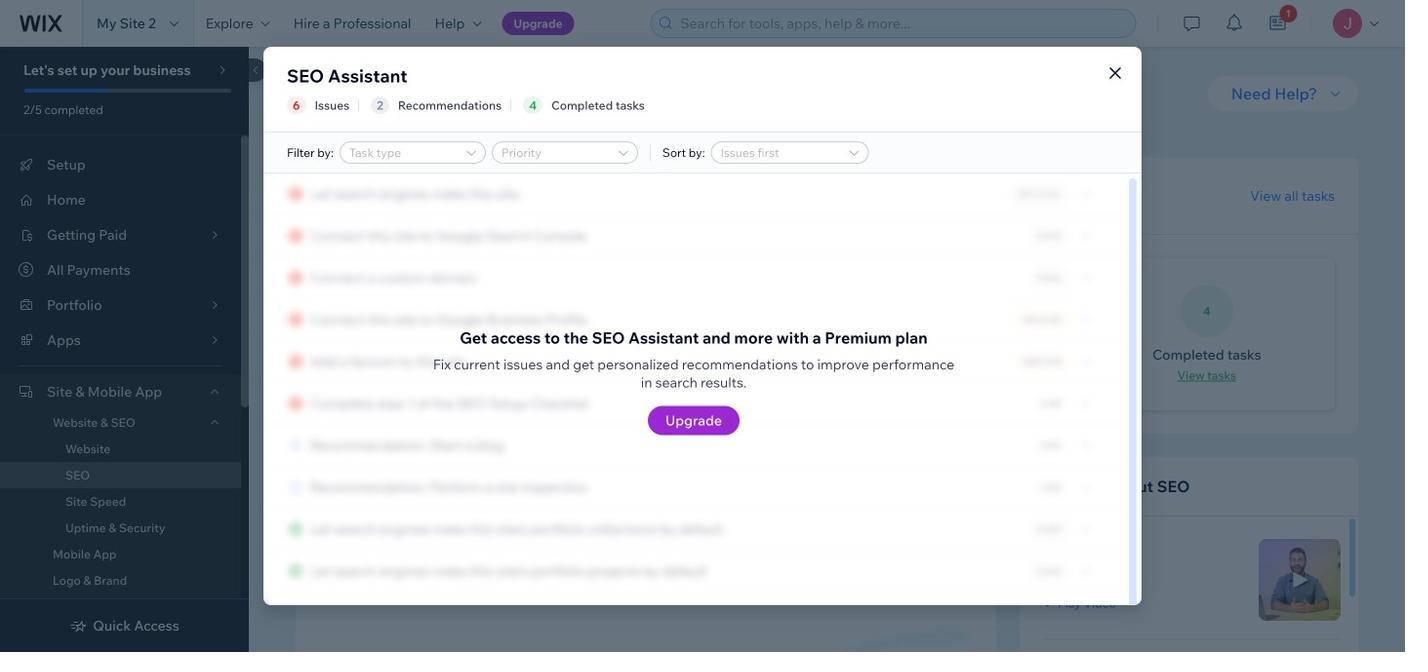 Task type: vqa. For each thing, say whether or not it's contained in the screenshot.
Heading
yes



Task type: describe. For each thing, give the bounding box(es) containing it.
sidebar element
[[0, 44, 266, 653]]



Task type: locate. For each thing, give the bounding box(es) containing it.
Search for tools, apps, help & more... field
[[675, 10, 1129, 37]]

heading
[[364, 176, 1063, 199], [319, 475, 530, 499], [1043, 475, 1190, 499], [1043, 545, 1124, 563]]

None field
[[346, 142, 446, 163], [499, 142, 598, 163], [718, 142, 847, 163], [346, 142, 446, 163], [499, 142, 598, 163], [718, 142, 847, 163]]



